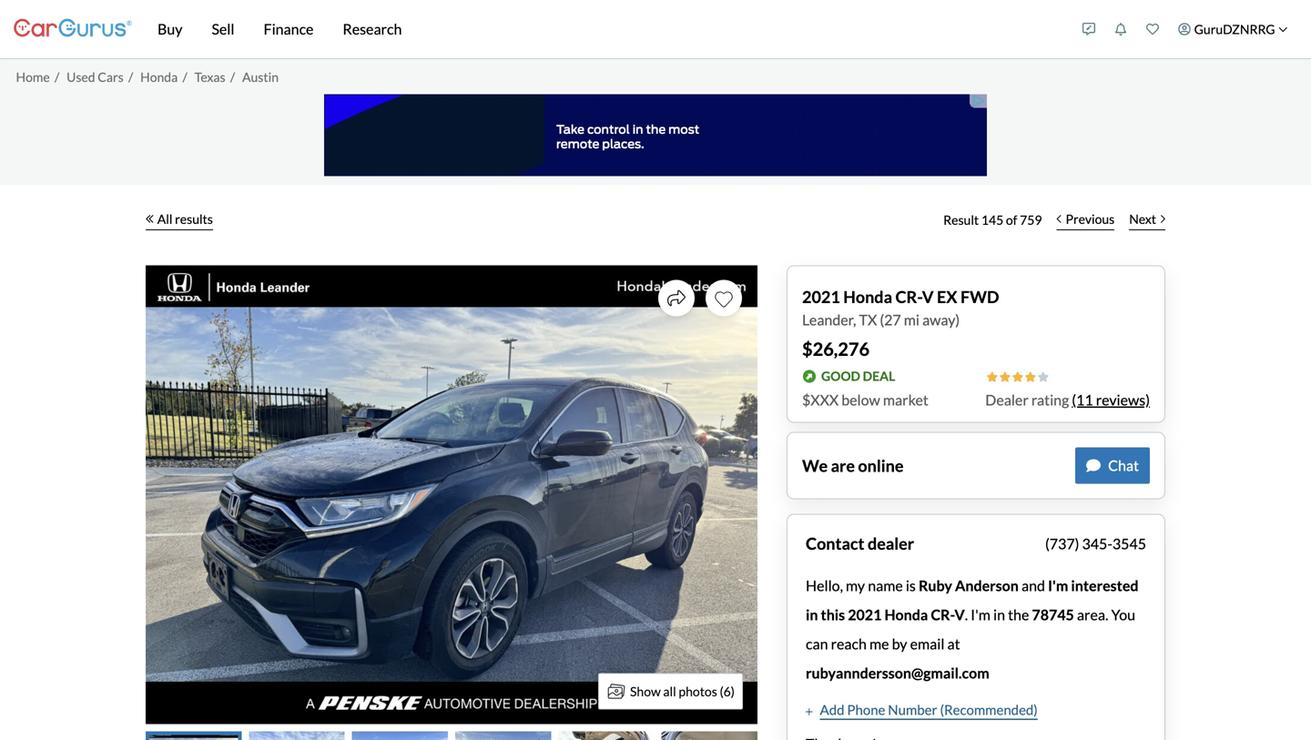 Task type: vqa. For each thing, say whether or not it's contained in the screenshot.
2nd / from right
yes



Task type: locate. For each thing, give the bounding box(es) containing it.
honda link
[[140, 69, 178, 84]]

/ left used
[[55, 69, 59, 84]]

v inside 2021 honda cr-v ex fwd leander, tx (27 mi away)
[[922, 287, 934, 307]]

0 vertical spatial cr-
[[896, 287, 922, 307]]

2021 down 'my'
[[848, 606, 882, 624]]

contact
[[806, 534, 865, 554]]

me
[[870, 635, 889, 653]]

(27
[[880, 311, 901, 329]]

at
[[948, 635, 960, 653]]

previous link
[[1049, 200, 1122, 240]]

saved cars image
[[1147, 23, 1159, 36]]

anderson
[[955, 577, 1019, 595]]

0 horizontal spatial 2021
[[802, 287, 840, 307]]

1 horizontal spatial v
[[955, 606, 965, 624]]

view vehicle photo 6 image
[[662, 732, 758, 740]]

view vehicle photo 3 image
[[352, 732, 448, 740]]

(11
[[1072, 391, 1093, 409]]

add a car review image
[[1083, 23, 1096, 36]]

leander,
[[802, 311, 856, 329]]

research
[[343, 20, 402, 38]]

2021 for ex
[[802, 287, 840, 307]]

1 / from the left
[[55, 69, 59, 84]]

0 vertical spatial i'm
[[1048, 577, 1068, 595]]

0 horizontal spatial in
[[806, 606, 818, 624]]

in
[[806, 606, 818, 624], [993, 606, 1005, 624]]

1 vertical spatial v
[[955, 606, 965, 624]]

good
[[821, 368, 861, 384]]

/ right texas
[[230, 69, 235, 84]]

2021 up leander,
[[802, 287, 840, 307]]

honda up tx
[[843, 287, 892, 307]]

contact dealer
[[806, 534, 914, 554]]

1 vertical spatial 2021
[[848, 606, 882, 624]]

all
[[663, 684, 676, 699]]

2021
[[802, 287, 840, 307], [848, 606, 882, 624]]

1 in from the left
[[806, 606, 818, 624]]

in left the this
[[806, 606, 818, 624]]

chat button
[[1076, 448, 1150, 484]]

honda inside 2021 honda cr-v ex fwd leander, tx (27 mi away)
[[843, 287, 892, 307]]

show all photos (6) link
[[598, 673, 743, 710]]

i'm right the .
[[971, 606, 991, 624]]

cr- left the .
[[931, 606, 955, 624]]

in left the
[[993, 606, 1005, 624]]

cr- for .
[[931, 606, 955, 624]]

$xxx
[[802, 391, 839, 409]]

show all photos (6)
[[630, 684, 735, 699]]

/
[[55, 69, 59, 84], [128, 69, 133, 84], [183, 69, 187, 84], [230, 69, 235, 84]]

menu bar
[[132, 0, 1073, 58]]

email
[[910, 635, 945, 653]]

view vehicle photo 5 image
[[559, 732, 654, 740]]

/ left texas link
[[183, 69, 187, 84]]

home link
[[16, 69, 50, 84]]

chevron double left image
[[146, 214, 154, 224]]

texas link
[[195, 69, 225, 84]]

0 vertical spatial v
[[922, 287, 934, 307]]

interested
[[1071, 577, 1139, 595]]

v up at
[[955, 606, 965, 624]]

cars
[[98, 69, 124, 84]]

honda
[[140, 69, 178, 84], [843, 287, 892, 307], [885, 606, 928, 624]]

good deal
[[821, 368, 895, 384]]

1 vertical spatial honda
[[843, 287, 892, 307]]

1 vertical spatial i'm
[[971, 606, 991, 624]]

all results
[[157, 211, 213, 227]]

honda for ex
[[843, 287, 892, 307]]

and
[[1022, 577, 1045, 595]]

next link
[[1122, 200, 1173, 240]]

sell
[[212, 20, 234, 38]]

add phone number (recommended) button
[[806, 700, 1038, 720]]

chat
[[1108, 457, 1139, 474]]

comment image
[[1086, 458, 1101, 473]]

3 / from the left
[[183, 69, 187, 84]]

v
[[922, 287, 934, 307], [955, 606, 965, 624]]

v for ex
[[922, 287, 934, 307]]

ruby
[[919, 577, 952, 595]]

next
[[1129, 211, 1156, 227]]

cr- up 'mi'
[[896, 287, 922, 307]]

2 / from the left
[[128, 69, 133, 84]]

2021 inside 2021 honda cr-v ex fwd leander, tx (27 mi away)
[[802, 287, 840, 307]]

honda right cars
[[140, 69, 178, 84]]

i'm interested in this
[[806, 577, 1139, 624]]

rubyanndersson@gmail.com
[[806, 664, 990, 682]]

gurudznrrg button
[[1169, 4, 1298, 55]]

result 145 of 759
[[943, 212, 1042, 228]]

145
[[981, 212, 1004, 228]]

view vehicle photo 4 image
[[455, 732, 551, 740]]

in inside i'm interested in this
[[806, 606, 818, 624]]

/ right cars
[[128, 69, 133, 84]]

cr-
[[896, 287, 922, 307], [931, 606, 955, 624]]

0 horizontal spatial v
[[922, 287, 934, 307]]

i'm inside i'm interested in this
[[1048, 577, 1068, 595]]

.
[[965, 606, 968, 624]]

(recommended)
[[940, 702, 1038, 718]]

honda for .
[[885, 606, 928, 624]]

is
[[906, 577, 916, 595]]

0 horizontal spatial cr-
[[896, 287, 922, 307]]

show
[[630, 684, 661, 699]]

reviews)
[[1096, 391, 1150, 409]]

cr- inside 2021 honda cr-v ex fwd leander, tx (27 mi away)
[[896, 287, 922, 307]]

share image
[[667, 289, 686, 307]]

reach
[[831, 635, 867, 653]]

away)
[[923, 311, 960, 329]]

phone
[[847, 702, 886, 718]]

user icon image
[[1178, 23, 1191, 36]]

home
[[16, 69, 50, 84]]

tab list
[[146, 732, 758, 740]]

gurudznrrg menu
[[1073, 4, 1298, 55]]

add
[[820, 702, 845, 718]]

$26,276
[[802, 338, 870, 360]]

used
[[67, 69, 95, 84]]

0 vertical spatial 2021
[[802, 287, 840, 307]]

0 vertical spatial honda
[[140, 69, 178, 84]]

1 horizontal spatial cr-
[[931, 606, 955, 624]]

online
[[858, 456, 904, 476]]

gurudznrrg
[[1194, 21, 1275, 37]]

78745
[[1032, 606, 1074, 624]]

1 horizontal spatial in
[[993, 606, 1005, 624]]

i'm
[[1048, 577, 1068, 595], [971, 606, 991, 624]]

v left ex
[[922, 287, 934, 307]]

honda down the is
[[885, 606, 928, 624]]

1 horizontal spatial 2021
[[848, 606, 882, 624]]

1 vertical spatial cr-
[[931, 606, 955, 624]]

1 horizontal spatial i'm
[[1048, 577, 1068, 595]]

i'm right and
[[1048, 577, 1068, 595]]

chevron down image
[[1279, 24, 1288, 34]]

cargurus logo homepage link link
[[14, 3, 132, 55]]

2 vertical spatial honda
[[885, 606, 928, 624]]



Task type: describe. For each thing, give the bounding box(es) containing it.
2021 honda cr-v ex fwd leander, tx (27 mi away)
[[802, 287, 999, 329]]

all
[[157, 211, 173, 227]]

cr- for ex
[[896, 287, 922, 307]]

(6)
[[720, 684, 735, 699]]

my
[[846, 577, 865, 595]]

menu bar containing buy
[[132, 0, 1073, 58]]

4 / from the left
[[230, 69, 235, 84]]

view vehicle photo 1 image
[[146, 732, 242, 740]]

area.
[[1077, 606, 1109, 624]]

by
[[892, 635, 907, 653]]

results
[[175, 211, 213, 227]]

name
[[868, 577, 903, 595]]

3545
[[1113, 535, 1146, 553]]

vehicle full photo image
[[146, 265, 758, 724]]

view vehicle photo 2 image
[[249, 732, 345, 740]]

ex
[[937, 287, 958, 307]]

cargurus logo homepage link image
[[14, 3, 132, 55]]

open notifications image
[[1115, 23, 1127, 36]]

buy button
[[143, 0, 197, 58]]

are
[[831, 456, 855, 476]]

home / used cars / honda / texas / austin
[[16, 69, 279, 84]]

345-
[[1082, 535, 1113, 553]]

all results link
[[146, 200, 213, 240]]

gurudznrrg menu item
[[1169, 4, 1298, 55]]

buy
[[158, 20, 183, 38]]

previous
[[1066, 211, 1115, 227]]

plus image
[[806, 707, 813, 716]]

photos
[[679, 684, 717, 699]]

add phone number (recommended)
[[820, 702, 1038, 718]]

finance
[[264, 20, 314, 38]]

chevron right image
[[1161, 214, 1166, 224]]

the
[[1008, 606, 1029, 624]]

(737)
[[1045, 535, 1079, 553]]

dealer
[[986, 391, 1029, 409]]

mi
[[904, 311, 920, 329]]

tx
[[859, 311, 877, 329]]

finance button
[[249, 0, 328, 58]]

fwd
[[961, 287, 999, 307]]

texas
[[195, 69, 225, 84]]

v for .
[[955, 606, 965, 624]]

hello,
[[806, 577, 843, 595]]

dealer
[[868, 534, 914, 554]]

rating
[[1032, 391, 1069, 409]]

chevron left image
[[1057, 214, 1061, 224]]

this
[[821, 606, 845, 624]]

2021 for .
[[848, 606, 882, 624]]

sell button
[[197, 0, 249, 58]]

area. you can reach me by email at
[[806, 606, 1136, 653]]

research button
[[328, 0, 416, 58]]

0 horizontal spatial i'm
[[971, 606, 991, 624]]

we
[[802, 456, 828, 476]]

dealer rating (11 reviews)
[[986, 391, 1150, 409]]

can
[[806, 635, 828, 653]]

$xxx below market
[[802, 391, 929, 409]]

2021 honda cr-v . i'm in the 78745
[[848, 606, 1074, 624]]

market
[[883, 391, 929, 409]]

(11 reviews) button
[[1072, 389, 1150, 411]]

used cars link
[[67, 69, 124, 84]]

you
[[1111, 606, 1136, 624]]

of
[[1006, 212, 1018, 228]]

759
[[1020, 212, 1042, 228]]

(737) 345-3545
[[1045, 535, 1146, 553]]

advertisement region
[[324, 94, 987, 176]]

below
[[842, 391, 880, 409]]

deal
[[863, 368, 895, 384]]

result
[[943, 212, 979, 228]]

2 in from the left
[[993, 606, 1005, 624]]

austin
[[242, 69, 279, 84]]

hello, my name is ruby anderson and
[[806, 577, 1048, 595]]

we are online
[[802, 456, 904, 476]]

number
[[888, 702, 938, 718]]



